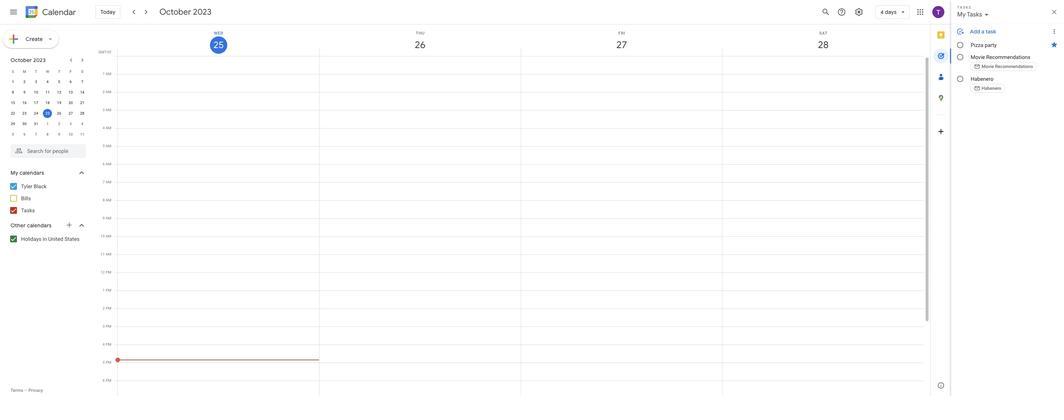 Task type: vqa. For each thing, say whether or not it's contained in the screenshot.
April 1 element
no



Task type: describe. For each thing, give the bounding box(es) containing it.
4 pm
[[103, 343, 111, 347]]

28 link
[[815, 37, 832, 54]]

terms
[[11, 388, 23, 394]]

november 1 element
[[43, 120, 52, 129]]

1 vertical spatial october
[[11, 57, 32, 64]]

25 link
[[210, 37, 227, 54]]

sat
[[819, 31, 828, 36]]

21
[[80, 101, 84, 105]]

1 cell from the left
[[115, 56, 319, 397]]

november 4 element
[[78, 120, 87, 129]]

5 pm
[[103, 361, 111, 365]]

4 cell from the left
[[723, 56, 924, 397]]

–
[[24, 388, 27, 394]]

3 for 3 am
[[103, 108, 105, 112]]

states
[[65, 236, 80, 242]]

calendar heading
[[41, 7, 76, 18]]

my calendars button
[[2, 167, 93, 179]]

14 element
[[78, 88, 87, 97]]

21 element
[[78, 99, 87, 108]]

3 up 10 element
[[35, 80, 37, 84]]

8 am
[[103, 198, 111, 202]]

8 for 8 am
[[103, 198, 105, 202]]

6 pm
[[103, 379, 111, 383]]

pm for 6 pm
[[106, 379, 111, 383]]

2 for 2 pm
[[103, 307, 105, 311]]

2 for november 2 'element'
[[58, 122, 60, 126]]

6 for november 6 element
[[23, 132, 26, 137]]

4 for 4 days
[[881, 9, 884, 15]]

tyler
[[21, 184, 32, 190]]

4 for 4 pm
[[103, 343, 105, 347]]

28 inside "october 2023" grid
[[80, 111, 84, 116]]

november 7 element
[[32, 130, 41, 139]]

27 inside column header
[[616, 39, 627, 51]]

my calendars
[[11, 170, 44, 177]]

row containing 15
[[7, 98, 88, 108]]

7 am
[[103, 180, 111, 184]]

6 for 6 pm
[[103, 379, 105, 383]]

7 for 7 am
[[103, 180, 105, 184]]

6 down f
[[70, 80, 72, 84]]

1 for "november 1" element
[[47, 122, 49, 126]]

19
[[57, 101, 61, 105]]

privacy link
[[28, 388, 43, 394]]

2 down the m
[[23, 80, 26, 84]]

22
[[11, 111, 15, 116]]

create
[[26, 36, 43, 43]]

fri
[[619, 31, 626, 36]]

2 for 2 am
[[103, 90, 105, 94]]

black
[[34, 184, 47, 190]]

settings menu image
[[855, 8, 864, 17]]

17 element
[[32, 99, 41, 108]]

today button
[[96, 3, 120, 21]]

28 element
[[78, 109, 87, 118]]

november 10 element
[[66, 130, 75, 139]]

25 cell
[[42, 108, 53, 119]]

privacy
[[28, 388, 43, 394]]

0 vertical spatial 7
[[81, 80, 83, 84]]

4 am
[[103, 126, 111, 130]]

pm for 12 pm
[[106, 271, 111, 275]]

13
[[69, 90, 73, 94]]

05
[[107, 50, 111, 54]]

today
[[100, 9, 115, 15]]

26 element
[[55, 109, 64, 118]]

1 for 1 am
[[103, 72, 105, 76]]

united
[[48, 236, 63, 242]]

november 8 element
[[43, 130, 52, 139]]

am for 8 am
[[106, 198, 111, 202]]

26 column header
[[319, 24, 521, 56]]

4 days
[[881, 9, 897, 15]]

29
[[11, 122, 15, 126]]

other calendars button
[[2, 220, 93, 232]]

1 for 1 pm
[[103, 289, 105, 293]]

terms link
[[11, 388, 23, 394]]

2 s from the left
[[81, 69, 83, 74]]

26 link
[[412, 37, 429, 54]]

13 element
[[66, 88, 75, 97]]

30 element
[[20, 120, 29, 129]]

1 am
[[103, 72, 111, 76]]

1 s from the left
[[12, 69, 14, 74]]

12 element
[[55, 88, 64, 97]]

10 for november 10 element
[[69, 132, 73, 137]]

2 am
[[103, 90, 111, 94]]

calendar
[[42, 7, 76, 18]]

26 inside 'row'
[[57, 111, 61, 116]]

november 5 element
[[8, 130, 17, 139]]

4 for november 4 element
[[81, 122, 83, 126]]

11 element
[[43, 88, 52, 97]]

30
[[22, 122, 27, 126]]

25, today element
[[43, 109, 52, 118]]

14
[[80, 90, 84, 94]]

grid containing 26
[[96, 24, 930, 397]]

17
[[34, 101, 38, 105]]

my calendars list
[[2, 181, 93, 217]]

m
[[23, 69, 26, 74]]

4 for 4 am
[[103, 126, 105, 130]]

am for 5 am
[[106, 144, 111, 148]]

6 for 6 am
[[103, 162, 105, 166]]

4 days button
[[876, 3, 910, 21]]

pm for 4 pm
[[106, 343, 111, 347]]

29 element
[[8, 120, 17, 129]]

18 element
[[43, 99, 52, 108]]



Task type: locate. For each thing, give the bounding box(es) containing it.
20
[[69, 101, 73, 105]]

1 horizontal spatial 8
[[47, 132, 49, 137]]

9 inside grid
[[103, 216, 105, 221]]

10 down november 3 element
[[69, 132, 73, 137]]

october 2023 grid
[[7, 66, 88, 140]]

2 pm from the top
[[106, 289, 111, 293]]

11 am from the top
[[106, 253, 111, 257]]

1 vertical spatial 8
[[47, 132, 49, 137]]

9 up '16'
[[23, 90, 26, 94]]

pm up 3 pm
[[106, 307, 111, 311]]

7 up 14
[[81, 80, 83, 84]]

9 for 9 am
[[103, 216, 105, 221]]

27 down fri
[[616, 39, 627, 51]]

holidays
[[21, 236, 41, 242]]

1 up 15
[[12, 80, 14, 84]]

28 column header
[[722, 24, 924, 56]]

sat 28
[[818, 31, 828, 51]]

10 up 17
[[34, 90, 38, 94]]

28
[[818, 39, 828, 51], [80, 111, 84, 116]]

0 vertical spatial 9
[[23, 90, 26, 94]]

pm up 2 pm
[[106, 289, 111, 293]]

pm down 3 pm
[[106, 343, 111, 347]]

27 column header
[[521, 24, 723, 56]]

5 for 5 am
[[103, 144, 105, 148]]

1 up 2 am
[[103, 72, 105, 76]]

0 vertical spatial october
[[159, 7, 191, 17]]

november 3 element
[[66, 120, 75, 129]]

5 for november 5 element
[[12, 132, 14, 137]]

1 horizontal spatial s
[[81, 69, 83, 74]]

1 horizontal spatial t
[[58, 69, 60, 74]]

0 horizontal spatial october
[[11, 57, 32, 64]]

11 down 10 am
[[100, 253, 105, 257]]

am for 7 am
[[106, 180, 111, 184]]

4 down w
[[47, 80, 49, 84]]

gmt-
[[99, 50, 107, 54]]

am for 3 am
[[106, 108, 111, 112]]

am up 12 pm on the bottom left of page
[[106, 253, 111, 257]]

0 horizontal spatial 8
[[12, 90, 14, 94]]

november 2 element
[[55, 120, 64, 129]]

row containing 22
[[7, 108, 88, 119]]

8 for november 8 element
[[47, 132, 49, 137]]

5 for 5 pm
[[103, 361, 105, 365]]

4 down the 28 element
[[81, 122, 83, 126]]

2 am from the top
[[106, 90, 111, 94]]

other
[[11, 222, 26, 229]]

tasks
[[21, 208, 35, 214]]

15 element
[[8, 99, 17, 108]]

5 am from the top
[[106, 144, 111, 148]]

6
[[70, 80, 72, 84], [23, 132, 26, 137], [103, 162, 105, 166], [103, 379, 105, 383]]

row containing s
[[7, 66, 88, 77]]

row
[[114, 56, 924, 397], [7, 66, 88, 77], [7, 77, 88, 87], [7, 87, 88, 98], [7, 98, 88, 108], [7, 108, 88, 119], [7, 119, 88, 129], [7, 129, 88, 140]]

1 horizontal spatial 27
[[616, 39, 627, 51]]

cell
[[115, 56, 319, 397], [319, 56, 521, 397], [521, 56, 723, 397], [723, 56, 924, 397]]

row containing 1
[[7, 77, 88, 87]]

0 horizontal spatial 27
[[69, 111, 73, 116]]

2 horizontal spatial 9
[[103, 216, 105, 221]]

2 up 3 pm
[[103, 307, 105, 311]]

1 vertical spatial 2023
[[33, 57, 46, 64]]

1 t from the left
[[35, 69, 37, 74]]

1 down 12 pm on the bottom left of page
[[103, 289, 105, 293]]

12 up '19'
[[57, 90, 61, 94]]

10 element
[[32, 88, 41, 97]]

1 horizontal spatial october
[[159, 7, 191, 17]]

6 down 30 element
[[23, 132, 26, 137]]

2 vertical spatial 8
[[103, 198, 105, 202]]

holidays in united states
[[21, 236, 80, 242]]

5 pm from the top
[[106, 343, 111, 347]]

8 down "november 1" element
[[47, 132, 49, 137]]

0 vertical spatial 8
[[12, 90, 14, 94]]

10 for 10 element
[[34, 90, 38, 94]]

my
[[11, 170, 18, 177]]

0 horizontal spatial 7
[[35, 132, 37, 137]]

3
[[35, 80, 37, 84], [103, 108, 105, 112], [70, 122, 72, 126], [103, 325, 105, 329]]

1 pm
[[103, 289, 111, 293]]

15
[[11, 101, 15, 105]]

24 element
[[32, 109, 41, 118]]

5 am
[[103, 144, 111, 148]]

1 horizontal spatial 7
[[81, 80, 83, 84]]

8 down 7 am
[[103, 198, 105, 202]]

pm for 1 pm
[[106, 289, 111, 293]]

8 am from the top
[[106, 198, 111, 202]]

11 am
[[100, 253, 111, 257]]

6 down 5 pm
[[103, 379, 105, 383]]

31
[[34, 122, 38, 126]]

23 element
[[20, 109, 29, 118]]

2 horizontal spatial 10
[[100, 234, 105, 239]]

am down 9 am
[[106, 234, 111, 239]]

7 pm from the top
[[106, 379, 111, 383]]

7 down the 31 element
[[35, 132, 37, 137]]

4
[[881, 9, 884, 15], [47, 80, 49, 84], [81, 122, 83, 126], [103, 126, 105, 130], [103, 343, 105, 347]]

3 down 2 pm
[[103, 325, 105, 329]]

pm
[[106, 271, 111, 275], [106, 289, 111, 293], [106, 307, 111, 311], [106, 325, 111, 329], [106, 343, 111, 347], [106, 361, 111, 365], [106, 379, 111, 383]]

19 element
[[55, 99, 64, 108]]

3 pm
[[103, 325, 111, 329]]

am for 1 am
[[106, 72, 111, 76]]

1
[[103, 72, 105, 76], [12, 80, 14, 84], [47, 122, 49, 126], [103, 289, 105, 293]]

1 vertical spatial 11
[[80, 132, 84, 137]]

3 for november 3 element
[[70, 122, 72, 126]]

row containing 5
[[7, 129, 88, 140]]

5
[[58, 80, 60, 84], [12, 132, 14, 137], [103, 144, 105, 148], [103, 361, 105, 365]]

6 am from the top
[[106, 162, 111, 166]]

25 down 18 element
[[45, 111, 50, 116]]

2 vertical spatial 7
[[103, 180, 105, 184]]

9 am from the top
[[106, 216, 111, 221]]

25 inside wed 25
[[213, 39, 223, 51]]

1 horizontal spatial october 2023
[[159, 7, 211, 17]]

27 inside "october 2023" grid
[[69, 111, 73, 116]]

2 inside november 2 'element'
[[58, 122, 60, 126]]

wed 25
[[213, 31, 224, 51]]

1 vertical spatial calendars
[[27, 222, 52, 229]]

am up 6 am
[[106, 144, 111, 148]]

11 for "11" element
[[45, 90, 50, 94]]

row group
[[7, 77, 88, 140]]

0 horizontal spatial 12
[[57, 90, 61, 94]]

am up 2 am
[[106, 72, 111, 76]]

None search field
[[0, 142, 93, 158]]

am up 4 am
[[106, 108, 111, 112]]

tyler black
[[21, 184, 47, 190]]

8 up 15
[[12, 90, 14, 94]]

18
[[45, 101, 50, 105]]

23
[[22, 111, 27, 116]]

2023 down create
[[33, 57, 46, 64]]

0 horizontal spatial 9
[[23, 90, 26, 94]]

26
[[414, 39, 425, 51], [57, 111, 61, 116]]

bills
[[21, 196, 31, 202]]

am down '5 am'
[[106, 162, 111, 166]]

am for 6 am
[[106, 162, 111, 166]]

s
[[12, 69, 14, 74], [81, 69, 83, 74]]

0 vertical spatial 28
[[818, 39, 828, 51]]

0 vertical spatial 2023
[[193, 7, 211, 17]]

create button
[[3, 30, 59, 48]]

pm down the 4 pm
[[106, 361, 111, 365]]

2023 up the 25 column header
[[193, 7, 211, 17]]

1 horizontal spatial 2023
[[193, 7, 211, 17]]

1 am from the top
[[106, 72, 111, 76]]

1 vertical spatial 28
[[80, 111, 84, 116]]

28 down sat
[[818, 39, 828, 51]]

1 vertical spatial 26
[[57, 111, 61, 116]]

am for 9 am
[[106, 216, 111, 221]]

1 vertical spatial 10
[[69, 132, 73, 137]]

9 down november 2 'element'
[[58, 132, 60, 137]]

pm for 3 pm
[[106, 325, 111, 329]]

28 inside column header
[[818, 39, 828, 51]]

s left the m
[[12, 69, 14, 74]]

5 up 6 am
[[103, 144, 105, 148]]

1 horizontal spatial 12
[[101, 271, 105, 275]]

0 horizontal spatial 11
[[45, 90, 50, 94]]

gmt-05
[[99, 50, 111, 54]]

2 cell from the left
[[319, 56, 521, 397]]

t
[[35, 69, 37, 74], [58, 69, 60, 74]]

2 pm
[[103, 307, 111, 311]]

days
[[885, 9, 897, 15]]

2 horizontal spatial 7
[[103, 180, 105, 184]]

27
[[616, 39, 627, 51], [69, 111, 73, 116]]

10 up 11 am
[[100, 234, 105, 239]]

2 horizontal spatial 11
[[100, 253, 105, 257]]

8 inside november 8 element
[[47, 132, 49, 137]]

am up '5 am'
[[106, 126, 111, 130]]

10 am
[[100, 234, 111, 239]]

4 left the days
[[881, 9, 884, 15]]

am for 2 am
[[106, 90, 111, 94]]

0 vertical spatial october 2023
[[159, 7, 211, 17]]

6 up 7 am
[[103, 162, 105, 166]]

0 horizontal spatial t
[[35, 69, 37, 74]]

3 cell from the left
[[521, 56, 723, 397]]

2 vertical spatial 10
[[100, 234, 105, 239]]

0 horizontal spatial october 2023
[[11, 57, 46, 64]]

1 vertical spatial october 2023
[[11, 57, 46, 64]]

main drawer image
[[9, 8, 18, 17]]

1 down 25, today element on the top left of the page
[[47, 122, 49, 126]]

add other calendars image
[[65, 222, 73, 229]]

2 vertical spatial 9
[[103, 216, 105, 221]]

4 down 3 pm
[[103, 343, 105, 347]]

27 link
[[613, 37, 631, 54]]

22 element
[[8, 109, 17, 118]]

25
[[213, 39, 223, 51], [45, 111, 50, 116]]

3 up 4 am
[[103, 108, 105, 112]]

calendars up in
[[27, 222, 52, 229]]

october
[[159, 7, 191, 17], [11, 57, 32, 64]]

am for 4 am
[[106, 126, 111, 130]]

0 horizontal spatial 25
[[45, 111, 50, 116]]

1 horizontal spatial 10
[[69, 132, 73, 137]]

1 horizontal spatial 26
[[414, 39, 425, 51]]

s right f
[[81, 69, 83, 74]]

am up 8 am
[[106, 180, 111, 184]]

t left f
[[58, 69, 60, 74]]

4 up '5 am'
[[103, 126, 105, 130]]

0 vertical spatial 12
[[57, 90, 61, 94]]

1 horizontal spatial 25
[[213, 39, 223, 51]]

26 down 19 element at the top
[[57, 111, 61, 116]]

11 for 11 am
[[100, 253, 105, 257]]

wed
[[214, 31, 224, 36]]

am down 8 am
[[106, 216, 111, 221]]

pm down 5 pm
[[106, 379, 111, 383]]

1 vertical spatial 25
[[45, 111, 50, 116]]

11 up 18
[[45, 90, 50, 94]]

1 vertical spatial 9
[[58, 132, 60, 137]]

3 am from the top
[[106, 108, 111, 112]]

12 down 11 am
[[101, 271, 105, 275]]

0 vertical spatial 27
[[616, 39, 627, 51]]

november 6 element
[[20, 130, 29, 139]]

thu 26
[[414, 31, 425, 51]]

am for 11 am
[[106, 253, 111, 257]]

27 down the 20 element
[[69, 111, 73, 116]]

other calendars
[[11, 222, 52, 229]]

7
[[81, 80, 83, 84], [35, 132, 37, 137], [103, 180, 105, 184]]

am down 7 am
[[106, 198, 111, 202]]

26 down thu
[[414, 39, 425, 51]]

12 for 12
[[57, 90, 61, 94]]

1 pm from the top
[[106, 271, 111, 275]]

9 up 10 am
[[103, 216, 105, 221]]

side panel section
[[930, 24, 952, 397]]

row group containing 1
[[7, 77, 88, 140]]

calendar element
[[24, 5, 76, 21]]

t left w
[[35, 69, 37, 74]]

9 for november 9 element
[[58, 132, 60, 137]]

2 vertical spatial 11
[[100, 253, 105, 257]]

2 down 26 element
[[58, 122, 60, 126]]

0 vertical spatial 10
[[34, 90, 38, 94]]

5 up 12 element
[[58, 80, 60, 84]]

27 element
[[66, 109, 75, 118]]

pm for 5 pm
[[106, 361, 111, 365]]

9
[[23, 90, 26, 94], [58, 132, 60, 137], [103, 216, 105, 221]]

10 am from the top
[[106, 234, 111, 239]]

1 vertical spatial 27
[[69, 111, 73, 116]]

12 for 12 pm
[[101, 271, 105, 275]]

0 horizontal spatial 28
[[80, 111, 84, 116]]

pm up the 1 pm
[[106, 271, 111, 275]]

in
[[43, 236, 47, 242]]

10
[[34, 90, 38, 94], [69, 132, 73, 137], [100, 234, 105, 239]]

25 inside 25, today element
[[45, 111, 50, 116]]

0 horizontal spatial s
[[12, 69, 14, 74]]

6 pm from the top
[[106, 361, 111, 365]]

f
[[70, 69, 72, 74]]

row containing 8
[[7, 87, 88, 98]]

28 down 21 'element'
[[80, 111, 84, 116]]

tab list inside 'side panel' section
[[931, 24, 952, 376]]

pm down 2 pm
[[106, 325, 111, 329]]

11 for november 11 element at the top of the page
[[80, 132, 84, 137]]

7 am from the top
[[106, 180, 111, 184]]

10 for 10 am
[[100, 234, 105, 239]]

31 element
[[32, 120, 41, 129]]

7 up 8 am
[[103, 180, 105, 184]]

tab list
[[931, 24, 952, 376]]

24
[[34, 111, 38, 116]]

3 am
[[103, 108, 111, 112]]

w
[[46, 69, 49, 74]]

calendars up tyler black
[[20, 170, 44, 177]]

16 element
[[20, 99, 29, 108]]

fri 27
[[616, 31, 627, 51]]

6 am
[[103, 162, 111, 166]]

3 down 27 element
[[70, 122, 72, 126]]

am up 3 am
[[106, 90, 111, 94]]

5 down 29 element
[[12, 132, 14, 137]]

row containing 29
[[7, 119, 88, 129]]

1 vertical spatial 7
[[35, 132, 37, 137]]

am for 10 am
[[106, 234, 111, 239]]

0 vertical spatial 25
[[213, 39, 223, 51]]

calendars for my calendars
[[20, 170, 44, 177]]

0 vertical spatial calendars
[[20, 170, 44, 177]]

25 down wed
[[213, 39, 223, 51]]

grid
[[96, 24, 930, 397]]

november 11 element
[[78, 130, 87, 139]]

0 vertical spatial 11
[[45, 90, 50, 94]]

20 element
[[66, 99, 75, 108]]

3 pm from the top
[[106, 307, 111, 311]]

terms – privacy
[[11, 388, 43, 394]]

thu
[[416, 31, 425, 36]]

12 pm
[[101, 271, 111, 275]]

october 2023
[[159, 7, 211, 17], [11, 57, 46, 64]]

1 horizontal spatial 9
[[58, 132, 60, 137]]

pm for 2 pm
[[106, 307, 111, 311]]

2 horizontal spatial 8
[[103, 198, 105, 202]]

11 down november 4 element
[[80, 132, 84, 137]]

3 for 3 pm
[[103, 325, 105, 329]]

2
[[23, 80, 26, 84], [103, 90, 105, 94], [58, 122, 60, 126], [103, 307, 105, 311]]

calendars
[[20, 170, 44, 177], [27, 222, 52, 229]]

Search for people text field
[[15, 145, 81, 158]]

0 vertical spatial 26
[[414, 39, 425, 51]]

0 horizontal spatial 10
[[34, 90, 38, 94]]

0 horizontal spatial 26
[[57, 111, 61, 116]]

26 inside column header
[[414, 39, 425, 51]]

2 up 3 am
[[103, 90, 105, 94]]

am
[[106, 72, 111, 76], [106, 90, 111, 94], [106, 108, 111, 112], [106, 126, 111, 130], [106, 144, 111, 148], [106, 162, 111, 166], [106, 180, 111, 184], [106, 198, 111, 202], [106, 216, 111, 221], [106, 234, 111, 239], [106, 253, 111, 257]]

7 inside grid
[[103, 180, 105, 184]]

1 horizontal spatial 28
[[818, 39, 828, 51]]

7 inside november 7 element
[[35, 132, 37, 137]]

4 pm from the top
[[106, 325, 111, 329]]

25 column header
[[117, 24, 319, 56]]

0 horizontal spatial 2023
[[33, 57, 46, 64]]

11
[[45, 90, 50, 94], [80, 132, 84, 137], [100, 253, 105, 257]]

2 t from the left
[[58, 69, 60, 74]]

8
[[12, 90, 14, 94], [47, 132, 49, 137], [103, 198, 105, 202]]

2023
[[193, 7, 211, 17], [33, 57, 46, 64]]

9 am
[[103, 216, 111, 221]]

5 down the 4 pm
[[103, 361, 105, 365]]

1 horizontal spatial 11
[[80, 132, 84, 137]]

16
[[22, 101, 27, 105]]

7 for november 7 element
[[35, 132, 37, 137]]

4 inside dropdown button
[[881, 9, 884, 15]]

12 inside 'row'
[[57, 90, 61, 94]]

4 am from the top
[[106, 126, 111, 130]]

calendars for other calendars
[[27, 222, 52, 229]]

1 vertical spatial 12
[[101, 271, 105, 275]]

november 9 element
[[55, 130, 64, 139]]

support image
[[837, 8, 846, 17]]



